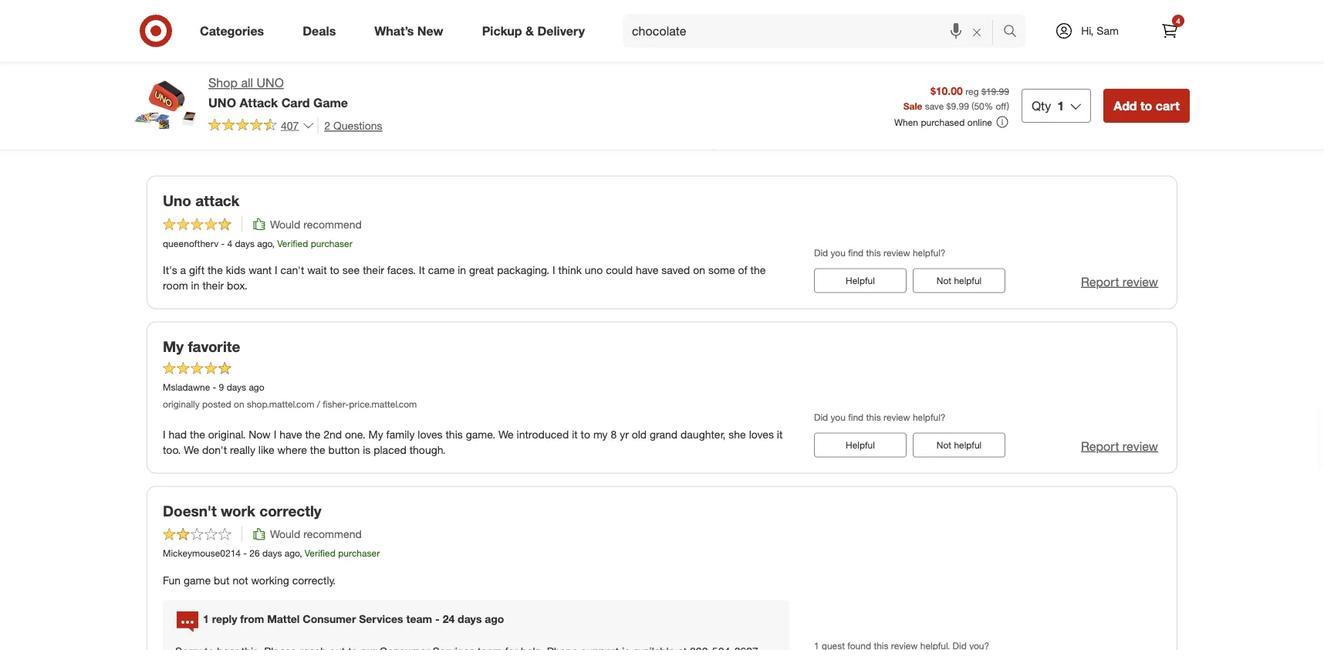 Task type: vqa. For each thing, say whether or not it's contained in the screenshot.
'room'
yes



Task type: locate. For each thing, give the bounding box(es) containing it.
what's new link
[[361, 14, 463, 48]]

0 vertical spatial would
[[270, 218, 301, 231]]

it right she
[[777, 428, 783, 441]]

, for uno attack
[[272, 238, 275, 249]]

0 vertical spatial recommend
[[304, 218, 362, 231]]

report review for my favorite
[[1081, 439, 1159, 454]]

have up the where
[[280, 428, 302, 441]]

1 you from the top
[[831, 247, 846, 258]]

0 horizontal spatial have
[[280, 428, 302, 441]]

$
[[947, 100, 951, 111]]

recommend
[[304, 218, 362, 231], [304, 528, 362, 541]]

uno up "attack"
[[257, 75, 284, 90]]

2 horizontal spatial to
[[1141, 98, 1153, 113]]

my
[[163, 338, 184, 356], [369, 428, 383, 441]]

purchaser up wait
[[311, 238, 353, 249]]

recommend up wait
[[304, 218, 362, 231]]

report review button for attack
[[1081, 273, 1159, 291]]

0 vertical spatial to
[[1141, 98, 1153, 113]]

1 vertical spatial helpful
[[846, 440, 875, 451]]

recommend for uno attack
[[304, 218, 362, 231]]

ago up 'shop.mattel.com'
[[249, 382, 264, 393]]

1 not from the top
[[937, 275, 952, 287]]

1 vertical spatial have
[[280, 428, 302, 441]]

2 questions
[[325, 118, 383, 132]]

0 vertical spatial we
[[587, 135, 604, 150]]

1 vertical spatial you
[[831, 411, 846, 423]]

helpful
[[846, 275, 875, 287], [846, 440, 875, 451]]

did for my favorite
[[814, 411, 829, 423]]

uno
[[257, 75, 284, 90], [208, 95, 236, 110]]

1 vertical spatial report
[[1081, 439, 1120, 454]]

their
[[363, 263, 384, 277], [203, 279, 224, 292]]

uno down the shop
[[208, 95, 236, 110]]

4 right sam
[[1177, 16, 1181, 25]]

a inside it's a gift the kids want i can't wait to see their faces. it came in great packaging. i think uno could have saved on some of the room in their box.
[[180, 263, 186, 277]]

introduced
[[517, 428, 569, 441]]

wait
[[307, 263, 327, 277]]

she
[[729, 428, 746, 441]]

we left found
[[587, 135, 604, 150]]

1 vertical spatial not
[[937, 440, 952, 451]]

in
[[458, 263, 466, 277], [191, 279, 200, 292]]

the down '2nd'
[[310, 443, 326, 457]]

what's
[[375, 23, 414, 38]]

kids
[[226, 263, 246, 277]]

think
[[559, 263, 582, 277]]

0 vertical spatial not helpful button
[[913, 269, 1006, 293]]

1 vertical spatial my
[[369, 428, 383, 441]]

1 horizontal spatial their
[[363, 263, 384, 277]]

days up kids
[[235, 238, 255, 249]]

1 horizontal spatial uno
[[257, 75, 284, 90]]

1 vertical spatial recommend
[[304, 528, 362, 541]]

verified down with
[[1076, 86, 1117, 101]]

placed
[[374, 443, 407, 457]]

1 horizontal spatial 1
[[1058, 98, 1065, 113]]

it
[[419, 263, 425, 277]]

0 horizontal spatial we
[[184, 443, 199, 457]]

1 vertical spatial ,
[[300, 548, 302, 559]]

hi,
[[1082, 24, 1094, 37]]

0 vertical spatial a
[[657, 11, 662, 22]]

find for attack
[[849, 247, 864, 258]]

reviews
[[721, 135, 763, 150]]

my left favorite
[[163, 338, 184, 356]]

a inside 'button'
[[657, 11, 662, 22]]

1 horizontal spatial on
[[693, 263, 706, 277]]

1 would from the top
[[270, 218, 301, 231]]

0 vertical spatial uno
[[257, 75, 284, 90]]

fun
[[163, 573, 181, 587]]

1 vertical spatial not helpful
[[937, 440, 982, 451]]

have
[[636, 263, 659, 277], [280, 428, 302, 441]]

1 horizontal spatial a
[[657, 11, 662, 22]]

sam
[[1097, 24, 1119, 37]]

0 horizontal spatial in
[[191, 279, 200, 292]]

2 not helpful from the top
[[937, 440, 982, 451]]

2 did from the top
[[814, 411, 829, 423]]

1 vertical spatial uno
[[208, 95, 236, 110]]

- left "26"
[[243, 548, 247, 559]]

days right the 9
[[227, 382, 246, 393]]

report for uno attack
[[1081, 274, 1120, 289]]

to
[[1141, 98, 1153, 113], [330, 263, 340, 277], [581, 428, 591, 441]]

attack
[[240, 95, 278, 110]]

2 vertical spatial this
[[446, 428, 463, 441]]

0 vertical spatial would recommend
[[270, 218, 362, 231]]

1 reply from mattel consumer services team - 24 days ago
[[203, 612, 504, 626]]

1 recommend from the top
[[304, 218, 362, 231]]

what's new
[[375, 23, 444, 38]]

report review for uno attack
[[1081, 274, 1159, 289]]

1 vertical spatial on
[[234, 398, 244, 410]]

purchased
[[921, 116, 965, 128]]

0 horizontal spatial ,
[[272, 238, 275, 249]]

1 did from the top
[[814, 247, 829, 258]]

1 helpful from the top
[[954, 275, 982, 287]]

1 horizontal spatial in
[[458, 263, 466, 277]]

like
[[259, 443, 275, 457]]

,
[[272, 238, 275, 249], [300, 548, 302, 559]]

would recommend for doesn't work correctly
[[270, 528, 362, 541]]

one.
[[345, 428, 366, 441]]

2 not helpful button from the top
[[913, 433, 1006, 458]]

it left my
[[572, 428, 578, 441]]

1 vertical spatial would recommend
[[270, 528, 362, 541]]

but
[[214, 573, 230, 587]]

- for msladawne
[[213, 382, 216, 393]]

found
[[607, 135, 639, 150]]

it
[[572, 428, 578, 441], [777, 428, 783, 441]]

2 helpful button from the top
[[814, 433, 907, 458]]

1 vertical spatial a
[[180, 263, 186, 277]]

0 vertical spatial 1
[[1058, 98, 1065, 113]]

0 vertical spatial did you find this review helpful?
[[814, 247, 946, 258]]

0 vertical spatial find
[[849, 247, 864, 258]]

in down gift
[[191, 279, 200, 292]]

i left think on the left top
[[553, 263, 556, 277]]

on inside it's a gift the kids want i can't wait to see their faces. it came in great packaging. i think uno could have saved on some of the room in their box.
[[693, 263, 706, 277]]

2 find from the top
[[849, 411, 864, 423]]

to left "see"
[[330, 263, 340, 277]]

0 vertical spatial not
[[937, 275, 952, 287]]

on left some
[[693, 263, 706, 277]]

would recommend down correctly
[[270, 528, 362, 541]]

1 report from the top
[[1081, 274, 1120, 289]]

1 find from the top
[[849, 247, 864, 258]]

0 vertical spatial you
[[831, 247, 846, 258]]

days for 4
[[235, 238, 255, 249]]

not helpful button for attack
[[913, 269, 1006, 293]]

matching
[[667, 135, 718, 150]]

1 vertical spatial did
[[814, 411, 829, 423]]

report
[[1081, 274, 1120, 289], [1081, 439, 1120, 454]]

would up queenoftherv - 4 days ago , verified purchaser
[[270, 218, 301, 231]]

we right too.
[[184, 443, 199, 457]]

this
[[867, 247, 881, 258], [867, 411, 881, 423], [446, 428, 463, 441]]

find for favorite
[[849, 411, 864, 423]]

26
[[250, 548, 260, 559]]

helpful? for favorite
[[913, 411, 946, 423]]

the left '2nd'
[[305, 428, 321, 441]]

card
[[282, 95, 310, 110]]

2 report review from the top
[[1081, 439, 1159, 454]]

a
[[657, 11, 662, 22], [180, 263, 186, 277]]

1 horizontal spatial my
[[369, 428, 383, 441]]

days for 9
[[227, 382, 246, 393]]

1 vertical spatial we
[[499, 428, 514, 441]]

would up mickeymouse0214 - 26 days ago , verified purchaser
[[270, 528, 301, 541]]

2
[[325, 118, 331, 132]]

Verified purchases checkbox
[[1054, 86, 1070, 102]]

loves right she
[[749, 428, 774, 441]]

on right posted
[[234, 398, 244, 410]]

1 vertical spatial helpful
[[954, 440, 982, 451]]

purchases
[[1121, 86, 1178, 101]]

verified up 'can't'
[[277, 238, 308, 249]]

2 report from the top
[[1081, 439, 1120, 454]]

1 vertical spatial helpful button
[[814, 433, 907, 458]]

is
[[363, 443, 371, 457]]

deals link
[[290, 14, 355, 48]]

ago for 9
[[249, 382, 264, 393]]

1 vertical spatial report review
[[1081, 439, 1159, 454]]

0 vertical spatial on
[[693, 263, 706, 277]]

1 horizontal spatial have
[[636, 263, 659, 277]]

add to cart button
[[1104, 89, 1190, 123]]

a right write at the top left of page
[[657, 11, 662, 22]]

2 you from the top
[[831, 411, 846, 423]]

it's
[[163, 263, 177, 277]]

helpful for my favorite
[[954, 440, 982, 451]]

2 vertical spatial to
[[581, 428, 591, 441]]

1 helpful? from the top
[[913, 247, 946, 258]]

image of uno attack card game image
[[134, 74, 196, 136]]

- inside msladawne - 9 days ago originally posted on shop.mattel.com / fisher-price.mattel.com
[[213, 382, 216, 393]]

loves up though.
[[418, 428, 443, 441]]

0 vertical spatial helpful?
[[913, 247, 946, 258]]

on
[[693, 263, 706, 277], [234, 398, 244, 410]]

4 up kids
[[227, 238, 232, 249]]

0 vertical spatial this
[[867, 247, 881, 258]]

24
[[443, 612, 455, 626]]

2 vertical spatial verified
[[305, 548, 336, 559]]

their down gift
[[203, 279, 224, 292]]

0 horizontal spatial to
[[330, 263, 340, 277]]

purchaser up 1 reply from mattel consumer services team - 24 days ago
[[338, 548, 380, 559]]

now
[[249, 428, 271, 441]]

purchaser
[[311, 238, 353, 249], [338, 548, 380, 559]]

ago up 'working'
[[285, 548, 300, 559]]

delivery
[[538, 23, 585, 38]]

i right want on the top of page
[[275, 263, 278, 277]]

2 helpful from the top
[[954, 440, 982, 451]]

family
[[386, 428, 415, 441]]

1 vertical spatial 4
[[227, 238, 232, 249]]

their right "see"
[[363, 263, 384, 277]]

0 vertical spatial helpful button
[[814, 269, 907, 293]]

1 helpful button from the top
[[814, 269, 907, 293]]

&
[[526, 23, 534, 38]]

0 vertical spatial their
[[363, 263, 384, 277]]

1 horizontal spatial ,
[[300, 548, 302, 559]]

review
[[665, 11, 693, 22], [884, 247, 911, 258], [1123, 274, 1159, 289], [884, 411, 911, 423], [1123, 439, 1159, 454]]

2 recommend from the top
[[304, 528, 362, 541]]

you for my favorite
[[831, 411, 846, 423]]

2 helpful from the top
[[846, 440, 875, 451]]

add
[[1114, 98, 1138, 113]]

0 vertical spatial did
[[814, 247, 829, 258]]

helpful for my favorite
[[846, 440, 875, 451]]

ago up want on the top of page
[[257, 238, 272, 249]]

recommend down correctly
[[304, 528, 362, 541]]

0 vertical spatial report
[[1081, 274, 1120, 289]]

1 left reply
[[203, 612, 209, 626]]

0 horizontal spatial a
[[180, 263, 186, 277]]

0 vertical spatial report review
[[1081, 274, 1159, 289]]

1 vertical spatial to
[[330, 263, 340, 277]]

2 horizontal spatial we
[[587, 135, 604, 150]]

0 vertical spatial report review button
[[1081, 273, 1159, 291]]

1 vertical spatial helpful?
[[913, 411, 946, 423]]

in left great
[[458, 263, 466, 277]]

not for my favorite
[[937, 440, 952, 451]]

2 report review button from the top
[[1081, 438, 1159, 455]]

1 vertical spatial did you find this review helpful?
[[814, 411, 946, 423]]

1 vertical spatial would
[[270, 528, 301, 541]]

a right it's
[[180, 263, 186, 277]]

we
[[587, 135, 604, 150], [499, 428, 514, 441], [184, 443, 199, 457]]

when purchased online
[[895, 116, 993, 128]]

report for my favorite
[[1081, 439, 1120, 454]]

0 horizontal spatial their
[[203, 279, 224, 292]]

1 vertical spatial purchaser
[[338, 548, 380, 559]]

0 vertical spatial in
[[458, 263, 466, 277]]

msladawne - 9 days ago originally posted on shop.mattel.com / fisher-price.mattel.com
[[163, 382, 417, 410]]

2 not from the top
[[937, 440, 952, 451]]

- right queenoftherv
[[221, 238, 225, 249]]

- left the 9
[[213, 382, 216, 393]]

1 horizontal spatial to
[[581, 428, 591, 441]]

1 horizontal spatial it
[[777, 428, 783, 441]]

0 horizontal spatial on
[[234, 398, 244, 410]]

1 not helpful from the top
[[937, 275, 982, 287]]

did you find this review helpful? for my favorite
[[814, 411, 946, 423]]

to left my
[[581, 428, 591, 441]]

not helpful
[[937, 275, 982, 287], [937, 440, 982, 451]]

0 vertical spatial not helpful
[[937, 275, 982, 287]]

1 vertical spatial not helpful button
[[913, 433, 1006, 458]]

2 helpful? from the top
[[913, 411, 946, 423]]

sale
[[904, 100, 923, 111]]

categories
[[200, 23, 264, 38]]

- for mickeymouse0214
[[243, 548, 247, 559]]

my inside i had the original. now i have the 2nd one. my family loves this game. we introduced it to my 8 yr old grand daughter, she loves it too. we don't really like where the button is placed though.
[[369, 428, 383, 441]]

1 right the qty
[[1058, 98, 1065, 113]]

the right had
[[190, 428, 205, 441]]

0 vertical spatial ,
[[272, 238, 275, 249]]

0 vertical spatial my
[[163, 338, 184, 356]]

)
[[1007, 100, 1010, 111]]

0 horizontal spatial 1
[[203, 612, 209, 626]]

hi, sam
[[1082, 24, 1119, 37]]

1 would recommend from the top
[[270, 218, 362, 231]]

0 vertical spatial purchaser
[[311, 238, 353, 249]]

shop.mattel.com
[[247, 398, 315, 410]]

verified up correctly. at the left of the page
[[305, 548, 336, 559]]

0 horizontal spatial it
[[572, 428, 578, 441]]

a for review
[[657, 11, 662, 22]]

1 vertical spatial verified
[[277, 238, 308, 249]]

to inside i had the original. now i have the 2nd one. my family loves this game. we introduced it to my 8 yr old grand daughter, she loves it too. we don't really like where the button is placed though.
[[581, 428, 591, 441]]

1 vertical spatial their
[[203, 279, 224, 292]]

days inside msladawne - 9 days ago originally posted on shop.mattel.com / fisher-price.mattel.com
[[227, 382, 246, 393]]

1 vertical spatial this
[[867, 411, 881, 423]]

, for doesn't work correctly
[[300, 548, 302, 559]]

9.99
[[951, 100, 969, 111]]

1 vertical spatial report review button
[[1081, 438, 1159, 455]]

1 not helpful button from the top
[[913, 269, 1006, 293]]

to right add
[[1141, 98, 1153, 113]]

posted
[[202, 398, 231, 410]]

verified
[[1076, 86, 1117, 101], [277, 238, 308, 249], [305, 548, 336, 559]]

2 would recommend from the top
[[270, 528, 362, 541]]

ago inside msladawne - 9 days ago originally posted on shop.mattel.com / fisher-price.mattel.com
[[249, 382, 264, 393]]

1 helpful from the top
[[846, 275, 875, 287]]

1 vertical spatial in
[[191, 279, 200, 292]]

1 did you find this review helpful? from the top
[[814, 247, 946, 258]]

0 vertical spatial have
[[636, 263, 659, 277]]

1 report review button from the top
[[1081, 273, 1159, 291]]

9
[[219, 382, 224, 393]]

1 horizontal spatial loves
[[749, 428, 774, 441]]

would recommend up wait
[[270, 218, 362, 231]]

0 vertical spatial helpful
[[846, 275, 875, 287]]

verified purchases
[[1076, 86, 1178, 101]]

the right of
[[751, 263, 766, 277]]

2 did you find this review helpful? from the top
[[814, 411, 946, 423]]

2 vertical spatial we
[[184, 443, 199, 457]]

have right could
[[636, 263, 659, 277]]

2 would from the top
[[270, 528, 301, 541]]

uno
[[163, 192, 191, 210]]

helpful?
[[913, 247, 946, 258], [913, 411, 946, 423]]

1
[[1058, 98, 1065, 113], [203, 612, 209, 626]]

1 report review from the top
[[1081, 274, 1159, 289]]

1 horizontal spatial 4
[[1177, 16, 1181, 25]]

2 loves from the left
[[749, 428, 774, 441]]

this for favorite
[[867, 411, 881, 423]]

407 link
[[208, 116, 314, 135]]

0 vertical spatial helpful
[[954, 275, 982, 287]]

review inside 'button'
[[665, 11, 693, 22]]

1 vertical spatial find
[[849, 411, 864, 423]]

we right game.
[[499, 428, 514, 441]]

would
[[270, 218, 301, 231], [270, 528, 301, 541]]

0 horizontal spatial loves
[[418, 428, 443, 441]]

consumer
[[303, 612, 356, 626]]

days right "26"
[[262, 548, 282, 559]]

4
[[1177, 16, 1181, 25], [227, 238, 232, 249]]

my up is
[[369, 428, 383, 441]]



Task type: describe. For each thing, give the bounding box(es) containing it.
game
[[313, 95, 348, 110]]

when
[[895, 116, 919, 128]]

not helpful for my favorite
[[937, 440, 982, 451]]

did for uno attack
[[814, 247, 829, 258]]

mickeymouse0214
[[163, 548, 241, 559]]

photos
[[1104, 66, 1142, 81]]

i left had
[[163, 428, 166, 441]]

game.
[[466, 428, 496, 441]]

came
[[428, 263, 455, 277]]

favorite
[[188, 338, 240, 356]]

fun game but not working correctly.
[[163, 573, 336, 587]]

helpful for uno attack
[[954, 275, 982, 287]]

grand
[[650, 428, 678, 441]]

search
[[997, 25, 1034, 40]]

$10.00 reg $19.99 sale save $ 9.99 ( 50 % off )
[[904, 84, 1010, 111]]

recommend for doesn't work correctly
[[304, 528, 362, 541]]

would for work
[[270, 528, 301, 541]]

mattel
[[267, 612, 300, 626]]

i had the original. now i have the 2nd one. my family loves this game. we introduced it to my 8 yr old grand daughter, she loves it too. we don't really like where the button is placed though.
[[163, 428, 783, 457]]

uno
[[585, 263, 603, 277]]

helpful for uno attack
[[846, 275, 875, 287]]

days right 24
[[458, 612, 482, 626]]

attack
[[195, 192, 240, 210]]

2nd
[[324, 428, 342, 441]]

online
[[968, 116, 993, 128]]

pickup & delivery
[[482, 23, 585, 38]]

new
[[418, 23, 444, 38]]

saved
[[662, 263, 690, 277]]

have inside i had the original. now i have the 2nd one. my family loves this game. we introduced it to my 8 yr old grand daughter, she loves it too. we don't really like where the button is placed though.
[[280, 428, 302, 441]]

0 horizontal spatial uno
[[208, 95, 236, 110]]

write a review button
[[624, 4, 700, 29]]

working
[[251, 573, 289, 587]]

- for queenoftherv
[[221, 238, 225, 249]]

my favorite
[[163, 338, 240, 356]]

would recommend for uno attack
[[270, 218, 362, 231]]

it's a gift the kids want i can't wait to see their faces. it came in great packaging. i think uno could have saved on some of the room in their box.
[[163, 263, 766, 292]]

original.
[[208, 428, 246, 441]]

shop
[[208, 75, 238, 90]]

doesn't
[[163, 503, 217, 520]]

on inside msladawne - 9 days ago originally posted on shop.mattel.com / fisher-price.mattel.com
[[234, 398, 244, 410]]

room
[[163, 279, 188, 292]]

could
[[606, 263, 633, 277]]

off
[[996, 100, 1007, 111]]

pickup
[[482, 23, 522, 38]]

helpful? for attack
[[913, 247, 946, 258]]

did you find this review helpful? for uno attack
[[814, 247, 946, 258]]

purchaser for uno attack
[[311, 238, 353, 249]]

want
[[249, 263, 272, 277]]

(
[[972, 100, 975, 111]]

deals
[[303, 23, 336, 38]]

0 vertical spatial verified
[[1076, 86, 1117, 101]]

not for uno attack
[[937, 275, 952, 287]]

verified for uno attack
[[277, 238, 308, 249]]

too.
[[163, 443, 181, 457]]

with
[[1076, 66, 1101, 81]]

ago right 24
[[485, 612, 504, 626]]

not helpful button for favorite
[[913, 433, 1006, 458]]

i right now
[[274, 428, 277, 441]]

to inside "button"
[[1141, 98, 1153, 113]]

old
[[632, 428, 647, 441]]

pickup & delivery link
[[469, 14, 604, 48]]

with photos
[[1076, 66, 1142, 81]]

correctly.
[[292, 573, 336, 587]]

categories link
[[187, 14, 283, 48]]

add to cart
[[1114, 98, 1180, 113]]

not helpful for uno attack
[[937, 275, 982, 287]]

the right gift
[[208, 263, 223, 277]]

$10.00
[[931, 84, 963, 97]]

this inside i had the original. now i have the 2nd one. my family loves this game. we introduced it to my 8 yr old grand daughter, she loves it too. we don't really like where the button is placed though.
[[446, 428, 463, 441]]

you for uno attack
[[831, 247, 846, 258]]

1 horizontal spatial we
[[499, 428, 514, 441]]

With photos checkbox
[[1054, 66, 1070, 81]]

What can we help you find? suggestions appear below search field
[[623, 14, 1007, 48]]

shop all uno uno attack card game
[[208, 75, 348, 110]]

1 vertical spatial 1
[[203, 612, 209, 626]]

have inside it's a gift the kids want i can't wait to see their faces. it came in great packaging. i think uno could have saved on some of the room in their box.
[[636, 263, 659, 277]]

0 horizontal spatial 4
[[227, 238, 232, 249]]

mickeymouse0214 - 26 days ago , verified purchaser
[[163, 548, 380, 559]]

purchaser for doesn't work correctly
[[338, 548, 380, 559]]

407
[[281, 118, 299, 132]]

some
[[709, 263, 735, 277]]

to inside it's a gift the kids want i can't wait to see their faces. it came in great packaging. i think uno could have saved on some of the room in their box.
[[330, 263, 340, 277]]

a for gift
[[180, 263, 186, 277]]

queenoftherv - 4 days ago , verified purchaser
[[163, 238, 353, 249]]

button
[[329, 443, 360, 457]]

msladawne
[[163, 382, 210, 393]]

this for attack
[[867, 247, 881, 258]]

where
[[278, 443, 307, 457]]

1 loves from the left
[[418, 428, 443, 441]]

ago for 4
[[257, 238, 272, 249]]

uno attack
[[163, 192, 240, 210]]

- left 24
[[435, 612, 440, 626]]

helpful button for my favorite
[[814, 433, 907, 458]]

2 questions link
[[318, 116, 383, 134]]

write a review
[[631, 11, 693, 22]]

reply
[[212, 612, 237, 626]]

days for 26
[[262, 548, 282, 559]]

price.mattel.com
[[349, 398, 417, 410]]

really
[[230, 443, 256, 457]]

2 it from the left
[[777, 428, 783, 441]]

doesn't work correctly
[[163, 503, 322, 520]]

qty 1
[[1032, 98, 1065, 113]]

reg
[[966, 85, 979, 97]]

questions
[[334, 118, 383, 132]]

packaging.
[[497, 263, 550, 277]]

$19.99
[[982, 85, 1010, 97]]

report review button for favorite
[[1081, 438, 1159, 455]]

faces.
[[387, 263, 416, 277]]

fisher-
[[323, 398, 349, 410]]

originally
[[163, 398, 200, 410]]

don't
[[202, 443, 227, 457]]

helpful button for uno attack
[[814, 269, 907, 293]]

1 it from the left
[[572, 428, 578, 441]]

work
[[221, 503, 256, 520]]

0 vertical spatial 4
[[1177, 16, 1181, 25]]

services
[[359, 612, 403, 626]]

0 horizontal spatial my
[[163, 338, 184, 356]]

verified for doesn't work correctly
[[305, 548, 336, 559]]

team
[[406, 612, 432, 626]]

ago for 26
[[285, 548, 300, 559]]

can't
[[281, 263, 304, 277]]

would for attack
[[270, 218, 301, 231]]



